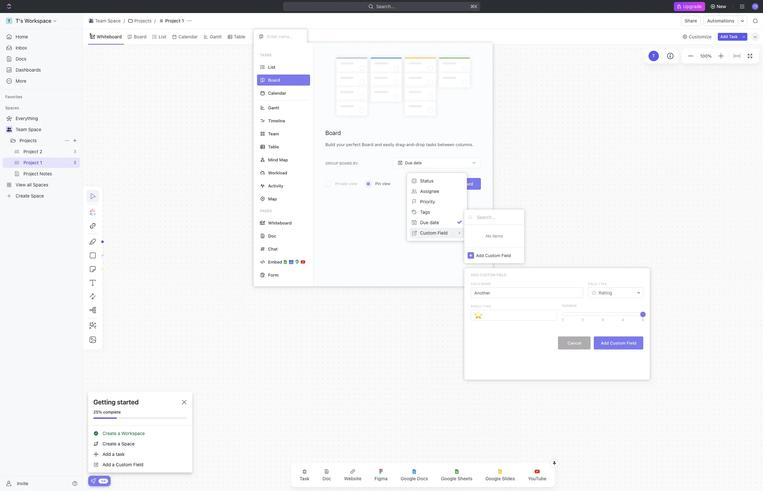 Task type: describe. For each thing, give the bounding box(es) containing it.
embed
[[268, 259, 282, 264]]

type for field type
[[598, 282, 607, 286]]

new button
[[708, 1, 730, 12]]

website button
[[339, 465, 367, 485]]

due date button
[[410, 217, 464, 228]]

view button
[[254, 32, 275, 41]]

board
[[339, 161, 352, 165]]

a for task
[[112, 451, 115, 457]]

emoji type ⭐
[[471, 304, 491, 320]]

search...
[[376, 4, 395, 9]]

upgrade
[[683, 4, 702, 9]]

0 vertical spatial team space
[[95, 18, 121, 23]]

⭐ button
[[471, 310, 557, 320]]

cancel button
[[558, 336, 591, 349]]

getting started
[[93, 398, 139, 406]]

rating button
[[588, 287, 643, 298]]

Enter name... field
[[267, 34, 302, 39]]

view button
[[254, 29, 275, 44]]

items
[[492, 233, 503, 239]]

table inside table link
[[234, 34, 245, 39]]

field inside custom field dropdown button
[[438, 230, 448, 236]]

0 vertical spatial projects link
[[126, 17, 153, 25]]

google slides
[[486, 476, 515, 481]]

close image
[[182, 400, 186, 404]]

no items
[[486, 233, 503, 239]]

custom up the name
[[480, 273, 496, 277]]

due date for due date dropdown button
[[405, 160, 422, 165]]

doc button
[[317, 465, 336, 485]]

1 vertical spatial table
[[268, 144, 279, 149]]

custom down task
[[116, 462, 132, 467]]

slides
[[502, 476, 515, 481]]

google docs button
[[395, 465, 433, 485]]

1 horizontal spatial team space link
[[87, 17, 122, 25]]

rating
[[599, 290, 612, 295]]

docs inside sidebar navigation
[[16, 56, 26, 62]]

timeline
[[268, 118, 285, 123]]

custom field button
[[410, 228, 464, 238]]

project 1 link
[[157, 17, 185, 25]]

gantt link
[[209, 32, 222, 41]]

sheets
[[458, 476, 472, 481]]

workspace
[[121, 431, 145, 436]]

list link
[[157, 32, 166, 41]]

docs inside button
[[417, 476, 428, 481]]

spaces
[[5, 105, 19, 110]]

add inside add custom field button
[[601, 340, 609, 345]]

youtube
[[528, 476, 546, 481]]

inbox link
[[3, 43, 80, 53]]

priority
[[420, 199, 435, 204]]

due date button
[[393, 158, 481, 168]]

add custom field button
[[464, 247, 524, 263]]

whiteboard link
[[95, 32, 122, 41]]

user group image inside tree
[[7, 128, 12, 131]]

type for emoji type ⭐
[[482, 304, 491, 308]]

task
[[116, 451, 125, 457]]

task inside add task button
[[729, 34, 738, 39]]

1 / from the left
[[124, 18, 125, 23]]

no
[[486, 233, 491, 239]]

tree inside sidebar navigation
[[3, 113, 80, 201]]

2
[[582, 318, 584, 322]]

add custom field inside dropdown button
[[476, 253, 511, 258]]

date for due date button
[[430, 220, 439, 225]]

invite
[[17, 480, 28, 486]]

team inside tree
[[16, 127, 27, 132]]

custom down no items
[[485, 253, 500, 258]]

0 horizontal spatial whiteboard
[[97, 34, 122, 39]]

form
[[268, 272, 279, 277]]

view
[[262, 34, 272, 39]]

add custom field button
[[594, 336, 643, 349]]

space inside tree
[[28, 127, 41, 132]]

task button
[[294, 465, 315, 485]]

2 vertical spatial space
[[121, 441, 135, 446]]

custom field
[[420, 230, 448, 236]]

customize
[[689, 34, 712, 39]]

team space inside tree
[[16, 127, 41, 132]]

home
[[16, 34, 28, 39]]

onboarding checklist button image
[[91, 478, 96, 484]]

⭐
[[474, 310, 482, 320]]

1 horizontal spatial board
[[325, 130, 341, 136]]

2 / from the left
[[154, 18, 156, 23]]

getting
[[93, 398, 116, 406]]

0 vertical spatial list
[[159, 34, 166, 39]]

dashboards link
[[3, 65, 80, 75]]

google for google docs
[[401, 476, 416, 481]]

priority button
[[410, 197, 464, 207]]

gantt inside gantt link
[[210, 34, 222, 39]]

name
[[481, 282, 491, 286]]

google sheets
[[441, 476, 472, 481]]

customize button
[[680, 32, 714, 41]]

youtube button
[[523, 465, 552, 485]]

1 horizontal spatial list
[[268, 64, 275, 69]]

date for due date dropdown button
[[414, 160, 422, 165]]

2 horizontal spatial board
[[460, 181, 473, 187]]

mind map
[[268, 157, 288, 162]]

3
[[602, 318, 604, 322]]

started
[[117, 398, 139, 406]]

field type
[[588, 282, 607, 286]]

due for due date button
[[420, 220, 429, 225]]

1 vertical spatial map
[[268, 196, 277, 201]]

doc inside button
[[323, 476, 331, 481]]

add inside add task button
[[720, 34, 728, 39]]

onboarding checklist button element
[[91, 478, 96, 484]]

add a task
[[103, 451, 125, 457]]



Task type: locate. For each thing, give the bounding box(es) containing it.
1 vertical spatial 1
[[562, 318, 564, 322]]

0 vertical spatial table
[[234, 34, 245, 39]]

list
[[159, 34, 166, 39], [268, 64, 275, 69]]

favorites
[[5, 94, 22, 99]]

1 vertical spatial date
[[430, 220, 439, 225]]

team
[[95, 18, 106, 23], [16, 127, 27, 132], [268, 131, 279, 136]]

100% button
[[699, 52, 713, 60]]

tree containing team space
[[3, 113, 80, 201]]

team space down the spaces on the left of page
[[16, 127, 41, 132]]

25%
[[93, 410, 102, 415]]

1 horizontal spatial user group image
[[89, 19, 93, 22]]

website
[[344, 476, 361, 481]]

mind
[[268, 157, 278, 162]]

board link
[[132, 32, 147, 41]]

0 vertical spatial calendar
[[178, 34, 198, 39]]

2 vertical spatial add custom field
[[601, 340, 637, 345]]

1 horizontal spatial google
[[441, 476, 456, 481]]

projects inside tree
[[20, 138, 37, 143]]

1 horizontal spatial gantt
[[268, 105, 279, 110]]

2 create from the top
[[103, 441, 116, 446]]

due date up status at the top right of the page
[[405, 160, 422, 165]]

table up the mind
[[268, 144, 279, 149]]

favorites button
[[3, 93, 25, 101]]

0 horizontal spatial map
[[268, 196, 277, 201]]

1 horizontal spatial docs
[[417, 476, 428, 481]]

0 horizontal spatial list
[[159, 34, 166, 39]]

2 horizontal spatial space
[[121, 441, 135, 446]]

0 horizontal spatial team
[[16, 127, 27, 132]]

whiteboard left board link
[[97, 34, 122, 39]]

1 horizontal spatial whiteboard
[[268, 220, 292, 225]]

due inside button
[[420, 220, 429, 225]]

team up whiteboard link
[[95, 18, 106, 23]]

home link
[[3, 32, 80, 42]]

0 vertical spatial 1
[[182, 18, 184, 23]]

a up create a space
[[118, 431, 120, 436]]

0 vertical spatial task
[[729, 34, 738, 39]]

1 vertical spatial due
[[420, 220, 429, 225]]

create up create a space
[[103, 431, 116, 436]]

field
[[438, 230, 448, 236], [501, 253, 511, 258], [497, 273, 507, 277], [471, 282, 480, 286], [588, 282, 597, 286], [627, 340, 637, 345], [133, 462, 143, 467]]

1 vertical spatial projects link
[[20, 135, 62, 146]]

3 google from the left
[[486, 476, 501, 481]]

Search... text field
[[477, 212, 521, 222]]

1 vertical spatial create
[[103, 441, 116, 446]]

create for create a workspace
[[103, 431, 116, 436]]

1 vertical spatial add custom field
[[471, 273, 507, 277]]

calendar inside calendar link
[[178, 34, 198, 39]]

emoji
[[471, 304, 481, 308]]

1 vertical spatial calendar
[[268, 90, 286, 96]]

1 horizontal spatial task
[[729, 34, 738, 39]]

calendar up timeline
[[268, 90, 286, 96]]

list down project 1 link
[[159, 34, 166, 39]]

docs link
[[3, 54, 80, 64]]

add custom field down no items
[[476, 253, 511, 258]]

task down automations button
[[729, 34, 738, 39]]

1 vertical spatial docs
[[417, 476, 428, 481]]

share
[[685, 18, 697, 23]]

0 vertical spatial type
[[598, 282, 607, 286]]

1 vertical spatial projects
[[20, 138, 37, 143]]

a for space
[[118, 441, 120, 446]]

create a workspace
[[103, 431, 145, 436]]

number
[[562, 304, 577, 308]]

a for workspace
[[118, 431, 120, 436]]

type up rating
[[598, 282, 607, 286]]

0 horizontal spatial type
[[482, 304, 491, 308]]

1 horizontal spatial table
[[268, 144, 279, 149]]

add task button
[[718, 33, 740, 41]]

create for create a space
[[103, 441, 116, 446]]

add custom field down 4
[[601, 340, 637, 345]]

custom down due date button
[[420, 230, 436, 236]]

add
[[720, 34, 728, 39], [476, 253, 484, 258], [471, 273, 479, 277], [601, 340, 609, 345], [103, 451, 111, 457], [103, 462, 111, 467]]

automations
[[707, 18, 734, 23]]

create a space
[[103, 441, 135, 446]]

1 horizontal spatial space
[[108, 18, 121, 23]]

1 vertical spatial space
[[28, 127, 41, 132]]

0 vertical spatial due
[[405, 160, 412, 165]]

5
[[642, 318, 644, 322]]

a left task
[[112, 451, 115, 457]]

1 create from the top
[[103, 431, 116, 436]]

table right gantt link
[[234, 34, 245, 39]]

table link
[[233, 32, 245, 41]]

due inside dropdown button
[[405, 160, 412, 165]]

1 vertical spatial type
[[482, 304, 491, 308]]

0 horizontal spatial date
[[414, 160, 422, 165]]

1 down the number
[[562, 318, 564, 322]]

0 vertical spatial user group image
[[89, 19, 93, 22]]

0 vertical spatial create
[[103, 431, 116, 436]]

1 horizontal spatial type
[[598, 282, 607, 286]]

google inside 'button'
[[486, 476, 501, 481]]

upgrade link
[[674, 2, 705, 11]]

1/4
[[101, 479, 106, 483]]

0 vertical spatial map
[[279, 157, 288, 162]]

1 vertical spatial team space
[[16, 127, 41, 132]]

0 vertical spatial date
[[414, 160, 422, 165]]

team space up whiteboard link
[[95, 18, 121, 23]]

sidebar navigation
[[0, 13, 83, 491]]

doc up chat
[[268, 233, 276, 238]]

whiteboard up chat
[[268, 220, 292, 225]]

Enter name... text field
[[471, 287, 583, 298]]

cancel
[[568, 340, 581, 345]]

add inside add custom field dropdown button
[[476, 253, 484, 258]]

0 vertical spatial board
[[134, 34, 147, 39]]

0 horizontal spatial /
[[124, 18, 125, 23]]

add custom field inside button
[[601, 340, 637, 345]]

0 vertical spatial add custom field
[[476, 253, 511, 258]]

100%
[[700, 53, 712, 58]]

assignee
[[420, 188, 439, 194]]

tags
[[420, 209, 430, 215]]

0 horizontal spatial space
[[28, 127, 41, 132]]

⌘k
[[470, 4, 477, 9]]

add custom field up the name
[[471, 273, 507, 277]]

type right emoji
[[482, 304, 491, 308]]

1 vertical spatial list
[[268, 64, 275, 69]]

1 horizontal spatial team
[[95, 18, 106, 23]]

a up task
[[118, 441, 120, 446]]

create
[[103, 431, 116, 436], [103, 441, 116, 446]]

google left the 'sheets' at the right of the page
[[441, 476, 456, 481]]

2 google from the left
[[441, 476, 456, 481]]

type inside emoji type ⭐
[[482, 304, 491, 308]]

due date inside dropdown button
[[405, 160, 422, 165]]

add task
[[720, 34, 738, 39]]

google right 'figma'
[[401, 476, 416, 481]]

1 vertical spatial board
[[325, 130, 341, 136]]

0 horizontal spatial board
[[134, 34, 147, 39]]

0 horizontal spatial doc
[[268, 233, 276, 238]]

user group image
[[89, 19, 93, 22], [7, 128, 12, 131]]

date
[[414, 160, 422, 165], [430, 220, 439, 225]]

date inside dropdown button
[[414, 160, 422, 165]]

0 horizontal spatial due
[[405, 160, 412, 165]]

due date
[[405, 160, 422, 165], [420, 220, 439, 225]]

0 vertical spatial docs
[[16, 56, 26, 62]]

projects link
[[126, 17, 153, 25], [20, 135, 62, 146]]

create up 'add a task'
[[103, 441, 116, 446]]

1 vertical spatial team space link
[[16, 124, 79, 135]]

0 vertical spatial gantt
[[210, 34, 222, 39]]

table
[[234, 34, 245, 39], [268, 144, 279, 149]]

0 vertical spatial due date
[[405, 160, 422, 165]]

2 vertical spatial board
[[460, 181, 473, 187]]

type
[[598, 282, 607, 286], [482, 304, 491, 308]]

1 vertical spatial doc
[[323, 476, 331, 481]]

field inside add custom field dropdown button
[[501, 253, 511, 258]]

google for google slides
[[486, 476, 501, 481]]

1 vertical spatial user group image
[[7, 128, 12, 131]]

list down view
[[268, 64, 275, 69]]

1 vertical spatial due date
[[420, 220, 439, 225]]

1 horizontal spatial projects
[[134, 18, 152, 23]]

0 horizontal spatial team space
[[16, 127, 41, 132]]

google slides button
[[480, 465, 520, 485]]

due for due date dropdown button
[[405, 160, 412, 165]]

1 horizontal spatial /
[[154, 18, 156, 23]]

new
[[717, 4, 726, 9]]

0 horizontal spatial calendar
[[178, 34, 198, 39]]

0 horizontal spatial projects link
[[20, 135, 62, 146]]

a for custom
[[112, 462, 115, 467]]

custom down 4
[[610, 340, 626, 345]]

0 horizontal spatial task
[[300, 476, 310, 481]]

1 horizontal spatial team space
[[95, 18, 121, 23]]

dashboards
[[16, 67, 41, 73]]

figma
[[375, 476, 388, 481]]

calendar down "project 1"
[[178, 34, 198, 39]]

team down timeline
[[268, 131, 279, 136]]

workload
[[268, 170, 287, 175]]

0 horizontal spatial team space link
[[16, 124, 79, 135]]

a down 'add a task'
[[112, 462, 115, 467]]

1 horizontal spatial calendar
[[268, 90, 286, 96]]

status
[[420, 178, 434, 184]]

1 vertical spatial whiteboard
[[268, 220, 292, 225]]

0 horizontal spatial projects
[[20, 138, 37, 143]]

0 vertical spatial whiteboard
[[97, 34, 122, 39]]

a
[[118, 431, 120, 436], [118, 441, 120, 446], [112, 451, 115, 457], [112, 462, 115, 467]]

1 vertical spatial task
[[300, 476, 310, 481]]

1 horizontal spatial 1
[[562, 318, 564, 322]]

team space link inside tree
[[16, 124, 79, 135]]

projects
[[134, 18, 152, 23], [20, 138, 37, 143]]

project
[[165, 18, 181, 23]]

board
[[134, 34, 147, 39], [325, 130, 341, 136], [460, 181, 473, 187]]

share button
[[681, 16, 701, 26]]

custom
[[420, 230, 436, 236], [485, 253, 500, 258], [480, 273, 496, 277], [610, 340, 626, 345], [116, 462, 132, 467]]

team down the spaces on the left of page
[[16, 127, 27, 132]]

1 horizontal spatial date
[[430, 220, 439, 225]]

0 horizontal spatial table
[[234, 34, 245, 39]]

chat
[[268, 246, 278, 251]]

figma button
[[369, 465, 393, 485]]

calendar link
[[177, 32, 198, 41]]

inbox
[[16, 45, 27, 50]]

group board by:
[[325, 161, 359, 165]]

1 google from the left
[[401, 476, 416, 481]]

0 vertical spatial space
[[108, 18, 121, 23]]

0 vertical spatial projects
[[134, 18, 152, 23]]

1
[[182, 18, 184, 23], [562, 318, 564, 322]]

0 horizontal spatial docs
[[16, 56, 26, 62]]

google for google sheets
[[441, 476, 456, 481]]

1 vertical spatial gantt
[[268, 105, 279, 110]]

google sheets button
[[436, 465, 478, 485]]

1 horizontal spatial due
[[420, 220, 429, 225]]

task left doc button
[[300, 476, 310, 481]]

google docs
[[401, 476, 428, 481]]

map right the mind
[[279, 157, 288, 162]]

complete
[[103, 410, 121, 415]]

google
[[401, 476, 416, 481], [441, 476, 456, 481], [486, 476, 501, 481]]

0 horizontal spatial google
[[401, 476, 416, 481]]

due date up custom field
[[420, 220, 439, 225]]

assignee button
[[410, 186, 464, 197]]

date up status at the top right of the page
[[414, 160, 422, 165]]

date up custom field
[[430, 220, 439, 225]]

google left slides
[[486, 476, 501, 481]]

1 horizontal spatial map
[[279, 157, 288, 162]]

1 right project
[[182, 18, 184, 23]]

tags button
[[410, 207, 464, 217]]

field inside add custom field button
[[627, 340, 637, 345]]

task
[[729, 34, 738, 39], [300, 476, 310, 481]]

2 horizontal spatial google
[[486, 476, 501, 481]]

gantt up timeline
[[268, 105, 279, 110]]

gantt
[[210, 34, 222, 39], [268, 105, 279, 110]]

0 vertical spatial team space link
[[87, 17, 122, 25]]

due date for due date button
[[420, 220, 439, 225]]

1 horizontal spatial projects link
[[126, 17, 153, 25]]

0 horizontal spatial 1
[[182, 18, 184, 23]]

automations button
[[704, 16, 738, 26]]

2 horizontal spatial team
[[268, 131, 279, 136]]

tree
[[3, 113, 80, 201]]

field name
[[471, 282, 491, 286]]

add a custom field
[[103, 462, 143, 467]]

status button
[[410, 176, 464, 186]]

custom inside button
[[610, 340, 626, 345]]

doc right task button
[[323, 476, 331, 481]]

0 horizontal spatial gantt
[[210, 34, 222, 39]]

0 horizontal spatial user group image
[[7, 128, 12, 131]]

/
[[124, 18, 125, 23], [154, 18, 156, 23]]

task inside task button
[[300, 476, 310, 481]]

gantt left table link
[[210, 34, 222, 39]]

0 vertical spatial doc
[[268, 233, 276, 238]]

map down activity
[[268, 196, 277, 201]]

date inside button
[[430, 220, 439, 225]]

25% complete
[[93, 410, 121, 415]]

due date inside button
[[420, 220, 439, 225]]

1 horizontal spatial doc
[[323, 476, 331, 481]]

activity
[[268, 183, 283, 188]]



Task type: vqa. For each thing, say whether or not it's contained in the screenshot.
leftmost business time image
no



